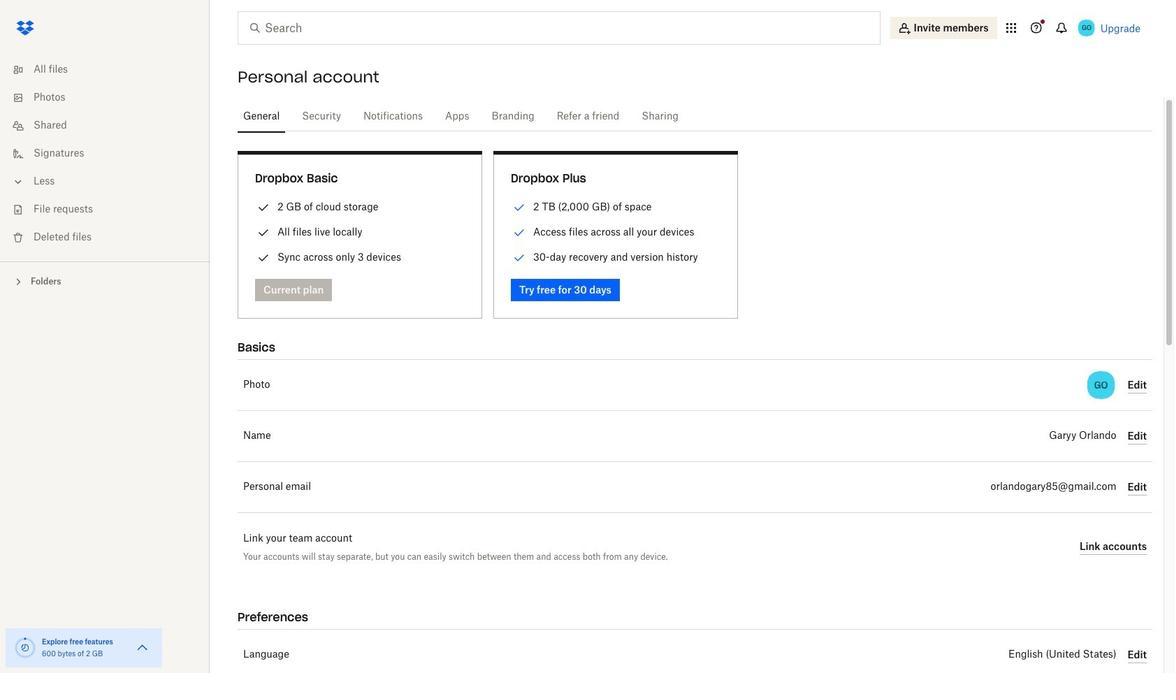 Task type: describe. For each thing, give the bounding box(es) containing it.
dropbox image
[[11, 14, 39, 42]]

quota usage progress bar
[[14, 637, 36, 659]]

less image
[[11, 175, 25, 189]]

1 recommended image from the top
[[511, 199, 528, 216]]

quota usage image
[[14, 637, 36, 659]]



Task type: locate. For each thing, give the bounding box(es) containing it.
list
[[0, 48, 210, 261]]

tab list
[[238, 98, 1153, 134]]

recommended image
[[511, 199, 528, 216], [511, 224, 528, 241], [511, 250, 528, 266]]

2 recommended image from the top
[[511, 224, 528, 241]]

1 vertical spatial recommended image
[[511, 224, 528, 241]]

3 recommended image from the top
[[511, 250, 528, 266]]

Search text field
[[265, 20, 851, 36]]

2 vertical spatial recommended image
[[511, 250, 528, 266]]

0 vertical spatial recommended image
[[511, 199, 528, 216]]



Task type: vqa. For each thing, say whether or not it's contained in the screenshot.
the bottom "Recommended" Image
yes



